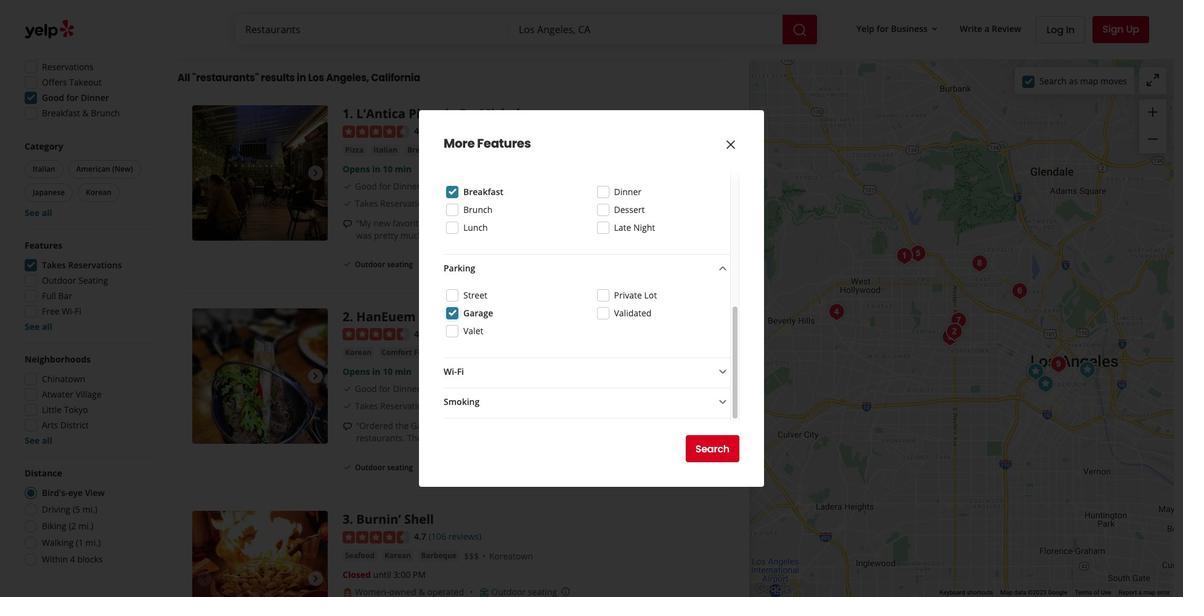 Task type: locate. For each thing, give the bounding box(es) containing it.
3 all from the top
[[42, 435, 52, 447]]

. left l'antica
[[350, 105, 353, 122]]

burnin' shell image
[[938, 325, 962, 350]]

1 seating from the top
[[387, 260, 413, 270]]

italian down 4.3 star rating image
[[374, 145, 398, 155]]

0 vertical spatial other
[[523, 230, 544, 241]]

0 vertical spatial slideshow element
[[192, 105, 328, 241]]

write a review
[[960, 23, 1022, 34]]

toca madera - los angeles image
[[824, 300, 849, 325]]

2 vertical spatial takes
[[355, 401, 378, 413]]

16 checkmark v2 image up 16 speech v2 icon
[[343, 199, 353, 209]]

$$$
[[487, 145, 502, 156], [492, 348, 507, 360], [464, 551, 479, 563]]

0 vertical spatial opens
[[343, 163, 370, 175]]

outdoor seating
[[355, 260, 413, 270], [355, 463, 413, 473]]

mi.) right (5
[[82, 504, 97, 516]]

takes up "my
[[355, 198, 378, 209]]

margherita down little
[[547, 230, 591, 241]]

1 horizontal spatial more
[[626, 230, 649, 241]]

. for 2
[[350, 309, 353, 325]]

other down pizza
[[523, 230, 544, 241]]

search inside button
[[696, 442, 730, 456]]

1 vertical spatial .
[[350, 309, 353, 325]]

korean link down 4.4 star rating image
[[343, 347, 374, 360]]

3 24 chevron down v2 image from the top
[[716, 395, 730, 410]]

"my new favorite pizza! the margherita pizza was a little salty for my liking, but overall it was pretty much perfect, better than any other margherita pizza…"
[[356, 217, 707, 241]]

4.3 link
[[414, 124, 426, 138]]

16 women owned v2 image
[[343, 588, 353, 598]]

1 vertical spatial good for dinner
[[355, 180, 421, 192]]

2 horizontal spatial korean
[[385, 551, 411, 562]]

street
[[464, 290, 488, 301]]

1 vertical spatial in
[[372, 163, 381, 175]]

24 chevron down v2 image for wi-fi
[[716, 365, 730, 380]]

1 vertical spatial see
[[25, 321, 40, 333]]

breakfast & brunch down 4.3
[[407, 145, 480, 155]]

2 vertical spatial outdoor
[[355, 463, 385, 473]]

fry
[[508, 421, 519, 432]]

1 vertical spatial seating
[[387, 463, 413, 473]]

0 vertical spatial koreatown
[[517, 348, 561, 360]]

$$$ right the gastropubs link
[[492, 348, 507, 360]]

korean button down 4.4 star rating image
[[343, 347, 374, 360]]

a inside write a review 'link'
[[985, 23, 990, 34]]

16 checkmark v2 image
[[343, 182, 353, 191], [343, 259, 353, 269], [343, 385, 353, 395]]

group containing neighborhoods
[[21, 354, 153, 447]]

0 vertical spatial italian
[[374, 145, 398, 155]]

but
[[657, 217, 670, 229]]

galbi
[[411, 421, 432, 432], [548, 433, 568, 445]]

pretty
[[374, 230, 398, 241]]

16 checkmark v2 image down pizza link
[[343, 182, 353, 191]]

2 vertical spatial 16 checkmark v2 image
[[343, 385, 353, 395]]

1 vertical spatial $$$
[[492, 348, 507, 360]]

close image
[[724, 137, 738, 152]]

outdoor for 2nd 16 checkmark v2 image from the top
[[355, 260, 385, 270]]

korean button down american (new) button
[[78, 184, 120, 202]]

in down comfort food button
[[372, 366, 381, 378]]

1 vertical spatial been
[[492, 433, 512, 445]]

takes reservations up outdoor seating at top left
[[42, 259, 122, 271]]

the up better
[[451, 217, 466, 229]]

1 vertical spatial koreatown
[[489, 551, 533, 563]]

see all button down 'arts'
[[25, 435, 52, 447]]

outdoor up full bar
[[42, 275, 76, 287]]

next image
[[308, 369, 323, 384], [308, 572, 323, 587]]

1 horizontal spatial korean
[[345, 348, 372, 358]]

a inside "ordered the galbi jjim and squid stir fry rice dish.  i have been to chef sul's other restaurants.  the taste has always been superb. galbi jjim had a unique…"
[[605, 433, 610, 445]]

takes up "ordered
[[355, 401, 378, 413]]

24 chevron down v2 image for smoking
[[716, 395, 730, 410]]

takes up outdoor seating at top left
[[42, 259, 66, 271]]

1 horizontal spatial map
[[1144, 590, 1156, 597]]

0 vertical spatial been
[[586, 421, 606, 432]]

1 vertical spatial &
[[445, 145, 451, 155]]

breakfast & brunch inside button
[[407, 145, 480, 155]]

fi inside 'group'
[[75, 306, 81, 317]]

opens in 10 min
[[343, 163, 412, 175], [343, 366, 412, 378]]

1 reviews) from the top
[[448, 328, 482, 340]]

more link
[[384, 8, 407, 20], [626, 230, 649, 241]]

group
[[21, 10, 153, 123], [1140, 99, 1167, 153], [22, 141, 153, 219], [21, 240, 153, 333], [21, 354, 153, 447]]

good for 2
[[355, 384, 377, 395]]

1 horizontal spatial wi-
[[444, 366, 457, 378]]

angeles,
[[326, 71, 369, 85]]

see all down 'arts'
[[25, 435, 52, 447]]

blocks
[[77, 554, 103, 566]]

2 10 from the top
[[383, 366, 393, 378]]

0 vertical spatial min
[[395, 163, 412, 175]]

0 vertical spatial korean button
[[78, 184, 120, 202]]

1 vertical spatial breakfast
[[407, 145, 443, 155]]

yelp for business
[[857, 23, 928, 34]]

my
[[617, 217, 629, 229]]

brunch
[[91, 107, 120, 119], [453, 145, 480, 155], [464, 204, 493, 216]]

reservations up seating
[[68, 259, 122, 271]]

1 vertical spatial see all
[[25, 321, 52, 333]]

. left burnin'
[[350, 512, 353, 529]]

(5
[[73, 504, 80, 516]]

view
[[85, 488, 105, 499]]

perfect,
[[425, 230, 456, 241]]

2 previous image from the top
[[197, 572, 212, 587]]

1 horizontal spatial other
[[660, 421, 682, 432]]

korean down american (new) button
[[86, 187, 112, 198]]

google image
[[753, 582, 793, 598]]

1 horizontal spatial the
[[451, 217, 466, 229]]

chinatown
[[42, 374, 85, 385]]

the inside "ordered the galbi jjim and squid stir fry rice dish.  i have been to chef sul's other restaurants.  the taste has always been superb. galbi jjim had a unique…"
[[407, 433, 422, 445]]

for down comfort on the left bottom of page
[[379, 384, 391, 395]]

1 vertical spatial was
[[356, 230, 372, 241]]

24 chevron down v2 image
[[716, 158, 730, 173]]

other
[[523, 230, 544, 241], [660, 421, 682, 432]]

squid
[[469, 421, 491, 432]]

breakfast & brunch
[[42, 107, 120, 119], [407, 145, 480, 155]]

reviews) inside 'link'
[[448, 328, 482, 340]]

good for dinner down italian link
[[355, 180, 421, 192]]

search for search
[[696, 442, 730, 456]]

zoom in image
[[1146, 105, 1161, 119]]

in
[[1066, 22, 1075, 37]]

0 horizontal spatial &
[[82, 107, 89, 119]]

good down offers at the top
[[42, 92, 64, 104]]

1 vertical spatial italian
[[33, 164, 55, 174]]

0 horizontal spatial more
[[384, 8, 407, 20]]

option group
[[21, 468, 153, 570]]

a
[[985, 23, 990, 34], [555, 217, 560, 229], [605, 433, 610, 445], [1139, 590, 1142, 597]]

the
[[396, 421, 409, 432]]

see all button for takes reservations
[[25, 321, 52, 333]]

was right pizza
[[537, 217, 553, 229]]

0 horizontal spatial galbi
[[411, 421, 432, 432]]

1 next image from the top
[[308, 369, 323, 384]]

1 vertical spatial next image
[[308, 572, 323, 587]]

1 . from the top
[[350, 105, 353, 122]]

korean button up "3:00"
[[382, 550, 414, 563]]

burnin' shell image
[[192, 512, 328, 598]]

keyboard
[[940, 590, 966, 597]]

the down the the
[[407, 433, 422, 445]]

mi.)
[[82, 504, 97, 516], [78, 521, 93, 533], [86, 537, 101, 549]]

0 horizontal spatial italian button
[[25, 160, 63, 179]]

2 slideshow element from the top
[[192, 309, 328, 444]]

2 opens from the top
[[343, 366, 370, 378]]

all
[[178, 71, 190, 85]]

other right sul's
[[660, 421, 682, 432]]

1 16 checkmark v2 image from the top
[[343, 182, 353, 191]]

0 vertical spatial more link
[[384, 8, 407, 20]]

jjim
[[434, 421, 449, 432], [570, 433, 585, 445]]

next image
[[308, 166, 323, 181]]

1 vertical spatial mi.)
[[78, 521, 93, 533]]

outdoor seating down the pretty
[[355, 260, 413, 270]]

1 min from the top
[[395, 163, 412, 175]]

group containing suggested
[[21, 10, 153, 123]]

village
[[76, 389, 102, 401]]

korean down 4.4 star rating image
[[345, 348, 372, 358]]

0 vertical spatial reviews)
[[448, 328, 482, 340]]

see down japanese button
[[25, 207, 40, 219]]

previous image
[[197, 369, 212, 384], [197, 572, 212, 587]]

outdoor for 16 checkmark v2 icon under 16 speech v2 image
[[355, 463, 385, 473]]

0 horizontal spatial breakfast
[[42, 107, 80, 119]]

features up outdoor seating at top left
[[25, 240, 62, 251]]

pizza button
[[343, 144, 366, 156]]

2 vertical spatial see all
[[25, 435, 52, 447]]

$$$ right more
[[487, 145, 502, 156]]

10 down comfort on the left bottom of page
[[383, 366, 393, 378]]

korean for the bottommost korean button
[[385, 551, 411, 562]]

2 seating from the top
[[387, 463, 413, 473]]

outdoor down the restaurants.
[[355, 463, 385, 473]]

see
[[25, 207, 40, 219], [25, 321, 40, 333], [25, 435, 40, 447]]

galbi up "taste"
[[411, 421, 432, 432]]

in left "los" on the left top of page
[[297, 71, 306, 85]]

"ordered the galbi jjim and squid stir fry rice dish.  i have been to chef sul's other restaurants.  the taste has always been superb. galbi jjim had a unique…"
[[356, 421, 682, 445]]

0 vertical spatial more
[[384, 8, 407, 20]]

search left as
[[1040, 75, 1067, 87]]

0 vertical spatial jjim
[[434, 421, 449, 432]]

1 horizontal spatial margherita
[[547, 230, 591, 241]]

italian button
[[371, 144, 400, 156], [25, 160, 63, 179]]

little
[[562, 217, 580, 229]]

1 vertical spatial other
[[660, 421, 682, 432]]

a right had
[[605, 433, 610, 445]]

24 chevron down v2 image inside parking dropdown button
[[716, 262, 730, 276]]

more features dialog
[[0, 0, 1183, 598]]

seafood
[[345, 551, 375, 562]]

use
[[1101, 590, 1112, 597]]

1 vertical spatial breakfast & brunch
[[407, 145, 480, 155]]

1 vertical spatial 24 chevron down v2 image
[[716, 365, 730, 380]]

3 . from the top
[[350, 512, 353, 529]]

1 vertical spatial more link
[[626, 230, 649, 241]]

2 horizontal spatial breakfast
[[464, 186, 504, 198]]

3 see all button from the top
[[25, 435, 52, 447]]

as
[[1069, 75, 1078, 87]]

16 outdoor seating v2 image
[[479, 588, 489, 598]]

for down italian link
[[379, 180, 391, 192]]

None search field
[[235, 15, 820, 44]]

2 vertical spatial takes reservations
[[355, 401, 432, 413]]

good up "ordered
[[355, 384, 377, 395]]

all down free at the left bottom of the page
[[42, 321, 52, 333]]

liking,
[[631, 217, 655, 229]]

24 chevron down v2 image inside smoking dropdown button
[[716, 395, 730, 410]]

brunch inside button
[[453, 145, 480, 155]]

all for chinatown
[[42, 435, 52, 447]]

1 opens from the top
[[343, 163, 370, 175]]

1 see all button from the top
[[25, 207, 52, 219]]

takes reservations up the the
[[355, 401, 432, 413]]

3 slideshow element from the top
[[192, 512, 328, 598]]

burnin' shell link
[[356, 512, 434, 529]]

than
[[485, 230, 504, 241]]

outdoor seating for 2nd 16 checkmark v2 image from the top
[[355, 260, 413, 270]]

reviews) for 2 . haneuem
[[448, 328, 482, 340]]

a left little
[[555, 217, 560, 229]]

outdoor seating down the restaurants.
[[355, 463, 413, 473]]

2 see all from the top
[[25, 321, 52, 333]]

opens in 10 min down comfort on the left bottom of page
[[343, 366, 412, 378]]

brunch down takeout
[[91, 107, 120, 119]]

reservations up offers takeout
[[42, 61, 94, 73]]

other inside "my new favorite pizza! the margherita pizza was a little salty for my liking, but overall it was pretty much perfect, better than any other margherita pizza…"
[[523, 230, 544, 241]]

italian button down category
[[25, 160, 63, 179]]

map right as
[[1080, 75, 1099, 87]]

mi.) for driving (5 mi.)
[[82, 504, 97, 516]]

see up distance
[[25, 435, 40, 447]]

all for takes reservations
[[42, 321, 52, 333]]

outdoor down the pretty
[[355, 260, 385, 270]]

"ordered
[[356, 421, 393, 432]]

1 previous image from the top
[[197, 369, 212, 384]]

takes
[[355, 198, 378, 209], [42, 259, 66, 271], [355, 401, 378, 413]]

korean for korean button to the middle
[[345, 348, 372, 358]]

beauty & essex image
[[906, 241, 930, 266]]

dinner up dessert
[[614, 186, 642, 198]]

2 vertical spatial slideshow element
[[192, 512, 328, 598]]

2 vertical spatial .
[[350, 512, 353, 529]]

slideshow element for 3
[[192, 512, 328, 598]]

korean
[[86, 187, 112, 198], [345, 348, 372, 358], [385, 551, 411, 562]]

good up "my
[[355, 180, 377, 192]]

map region
[[654, 0, 1183, 598]]

2 opens in 10 min from the top
[[343, 366, 412, 378]]

4.3 star rating image
[[343, 126, 409, 138]]

2 vertical spatial $$$
[[464, 551, 479, 563]]

outdoor
[[355, 260, 385, 270], [42, 275, 76, 287], [355, 463, 385, 473]]

0 vertical spatial see all
[[25, 207, 52, 219]]

min down italian link
[[395, 163, 412, 175]]

0 horizontal spatial other
[[523, 230, 544, 241]]

0 horizontal spatial more link
[[384, 8, 407, 20]]

good for 1
[[355, 180, 377, 192]]

bird's-eye view
[[42, 488, 105, 499]]

breakfast & brunch down takeout
[[42, 107, 120, 119]]

$$$ for l'antica pizzeria da michele
[[487, 145, 502, 156]]

opens down pizza button
[[343, 163, 370, 175]]

expand map image
[[1146, 73, 1161, 87]]

. for 3
[[350, 512, 353, 529]]

takes reservations
[[355, 198, 432, 209], [42, 259, 122, 271], [355, 401, 432, 413]]

0 vertical spatial &
[[82, 107, 89, 119]]

1 horizontal spatial search
[[1040, 75, 1067, 87]]

comfort food link
[[379, 347, 434, 360]]

0 vertical spatial the
[[451, 217, 466, 229]]

10 for l'antica
[[383, 163, 393, 175]]

2 see all button from the top
[[25, 321, 52, 333]]

"restaurants"
[[192, 71, 259, 85]]

0 vertical spatial map
[[1080, 75, 1099, 87]]

2 reviews) from the top
[[448, 532, 482, 543]]

rich crab image
[[946, 309, 971, 333]]

outdoor seating
[[42, 275, 108, 287]]

fi right free at the left bottom of the page
[[75, 306, 81, 317]]

2 24 chevron down v2 image from the top
[[716, 365, 730, 380]]

(106 reviews)
[[429, 532, 482, 543]]

in down italian link
[[372, 163, 381, 175]]

2 next image from the top
[[308, 572, 323, 587]]

see all down free at the left bottom of the page
[[25, 321, 52, 333]]

wood image
[[1007, 279, 1032, 304]]

0 vertical spatial opens in 10 min
[[343, 163, 412, 175]]

2 vertical spatial breakfast
[[464, 186, 504, 198]]

seating down the restaurants.
[[387, 463, 413, 473]]

hearts & flame image
[[1075, 358, 1100, 382]]

(1
[[76, 537, 83, 549]]

good for dinner down comfort on the left bottom of page
[[355, 384, 421, 395]]

1 . l'antica pizzeria da michele
[[343, 105, 528, 122]]

(239
[[429, 328, 446, 340]]

korean link up "3:00"
[[382, 550, 414, 563]]

start order link
[[634, 455, 710, 482]]

0 vertical spatial takes
[[355, 198, 378, 209]]

little tokyo
[[42, 404, 88, 416]]

info icon image
[[561, 588, 571, 597], [561, 588, 571, 597]]

pizza…"
[[594, 230, 624, 241]]

2 see from the top
[[25, 321, 40, 333]]

16 checkmark v2 image up 16 speech v2 image
[[343, 402, 353, 412]]

italian button down 4.3 star rating image
[[371, 144, 400, 156]]

opens down 4.4 star rating image
[[343, 366, 370, 378]]

0 horizontal spatial italian
[[33, 164, 55, 174]]

slideshow element
[[192, 105, 328, 241], [192, 309, 328, 444], [192, 512, 328, 598]]

3 see all from the top
[[25, 435, 52, 447]]

been down stir
[[492, 433, 512, 445]]

0 horizontal spatial korean
[[86, 187, 112, 198]]

2 vertical spatial see
[[25, 435, 40, 447]]

always
[[463, 433, 490, 445]]

16 speech v2 image
[[343, 219, 353, 229]]

0 vertical spatial search
[[1040, 75, 1067, 87]]

4
[[70, 554, 75, 566]]

brunch up lunch
[[464, 204, 493, 216]]

brunch down da
[[453, 145, 480, 155]]

24 chevron down v2 image
[[716, 262, 730, 276], [716, 365, 730, 380], [716, 395, 730, 410]]

opens for l'antica pizzeria da michele
[[343, 163, 370, 175]]

0 vertical spatial 10
[[383, 163, 393, 175]]

2
[[343, 309, 350, 325]]

2 outdoor seating from the top
[[355, 463, 413, 473]]

1 horizontal spatial fi
[[457, 366, 464, 378]]

wi- down 'bar' on the left of page
[[62, 306, 75, 317]]

california
[[371, 71, 420, 85]]

free
[[42, 306, 60, 317]]

koreatown for 3 . burnin' shell
[[489, 551, 533, 563]]

1 vertical spatial wi-
[[444, 366, 457, 378]]

0 vertical spatial mi.)
[[82, 504, 97, 516]]

margherita up than
[[468, 217, 513, 229]]

all down 'arts'
[[42, 435, 52, 447]]

3 16 checkmark v2 image from the top
[[343, 385, 353, 395]]

see all button down japanese button
[[25, 207, 52, 219]]

fi down 'gastropubs' 'button'
[[457, 366, 464, 378]]

1 10 from the top
[[383, 163, 393, 175]]

10 down italian link
[[383, 163, 393, 175]]

2 min from the top
[[395, 366, 412, 378]]

good for dinner
[[42, 92, 109, 104], [355, 180, 421, 192], [355, 384, 421, 395]]

2 all from the top
[[42, 321, 52, 333]]

takes reservations up new
[[355, 198, 432, 209]]

for inside button
[[877, 23, 889, 34]]

1 opens in 10 min from the top
[[343, 163, 412, 175]]

option group containing distance
[[21, 468, 153, 570]]

3:00
[[394, 570, 411, 581]]

2 horizontal spatial korean button
[[382, 550, 414, 563]]

reviews) for 3 . burnin' shell
[[448, 532, 482, 543]]

terms of use
[[1075, 590, 1112, 597]]

10
[[383, 163, 393, 175], [383, 366, 393, 378]]

0 horizontal spatial korean link
[[343, 347, 374, 360]]

1 horizontal spatial korean link
[[382, 550, 414, 563]]

1 outdoor seating from the top
[[355, 260, 413, 270]]

for right yelp
[[877, 23, 889, 34]]

biking
[[42, 521, 66, 533]]

. up 4.4 star rating image
[[350, 309, 353, 325]]

2 . from the top
[[350, 309, 353, 325]]

1 horizontal spatial was
[[537, 217, 553, 229]]

group containing features
[[21, 240, 153, 333]]

$$$ for haneuem
[[492, 348, 507, 360]]

(239 reviews)
[[429, 328, 482, 340]]

has
[[446, 433, 461, 445]]

1 24 chevron down v2 image from the top
[[716, 262, 730, 276]]

fi inside dropdown button
[[457, 366, 464, 378]]

l'antica pizzeria da michele image
[[192, 105, 328, 241]]

see all button down free at the left bottom of the page
[[25, 321, 52, 333]]

bird's-
[[42, 488, 68, 499]]

in for 1
[[372, 163, 381, 175]]

category
[[25, 141, 63, 152]]

been up had
[[586, 421, 606, 432]]

min for haneuem
[[395, 366, 412, 378]]

2 vertical spatial 24 chevron down v2 image
[[716, 395, 730, 410]]

24 chevron down v2 image inside 'wi-fi' dropdown button
[[716, 365, 730, 380]]

opens in 10 min down italian link
[[343, 163, 412, 175]]

. for 1
[[350, 105, 353, 122]]

the
[[451, 217, 466, 229], [407, 433, 422, 445]]

min down the comfort food link
[[395, 366, 412, 378]]

2 vertical spatial good
[[355, 384, 377, 395]]

breakfast down 4.3
[[407, 145, 443, 155]]

breakfast down offers at the top
[[42, 107, 80, 119]]

previous image
[[197, 166, 212, 181]]

1 vertical spatial search
[[696, 442, 730, 456]]

search image
[[793, 23, 808, 37]]

mi.) right (1
[[86, 537, 101, 549]]

0 vertical spatial next image
[[308, 369, 323, 384]]

galbi down i
[[548, 433, 568, 445]]

3 see from the top
[[25, 435, 40, 447]]

more for rightmost more "link"
[[626, 230, 649, 241]]

1 slideshow element from the top
[[192, 105, 328, 241]]

of
[[1094, 590, 1100, 597]]

1 vertical spatial 16 checkmark v2 image
[[343, 259, 353, 269]]

(new)
[[112, 164, 133, 174]]

0 vertical spatial in
[[297, 71, 306, 85]]

private
[[614, 290, 642, 301]]

2 vertical spatial in
[[372, 366, 381, 378]]

1 horizontal spatial &
[[445, 145, 451, 155]]

$$$ down the (106 reviews)
[[464, 551, 479, 563]]

16 checkmark v2 image
[[343, 199, 353, 209], [474, 259, 484, 269], [343, 402, 353, 412], [343, 463, 353, 472]]

0 vertical spatial 24 chevron down v2 image
[[716, 262, 730, 276]]

reviews) up gastropubs
[[448, 328, 482, 340]]

1 horizontal spatial breakfast
[[407, 145, 443, 155]]

all down japanese button
[[42, 207, 52, 219]]

district
[[60, 420, 89, 431]]

search as map moves
[[1040, 75, 1127, 87]]

0 vertical spatial 16 checkmark v2 image
[[343, 182, 353, 191]]

2 vertical spatial korean button
[[382, 550, 414, 563]]

1 horizontal spatial breakfast & brunch
[[407, 145, 480, 155]]

previous image for 2
[[197, 369, 212, 384]]

more features
[[444, 135, 531, 152]]



Task type: describe. For each thing, give the bounding box(es) containing it.
0 vertical spatial good
[[42, 92, 64, 104]]

korean for the leftmost korean button
[[86, 187, 112, 198]]

map for error
[[1144, 590, 1156, 597]]

reservations up the the
[[380, 401, 432, 413]]

0 horizontal spatial features
[[25, 240, 62, 251]]

1 see from the top
[[25, 207, 40, 219]]

closed
[[343, 570, 371, 581]]

keyboard shortcuts
[[940, 590, 993, 597]]

start order
[[645, 461, 698, 475]]

dish.
[[538, 421, 557, 432]]

outdoor seating for 16 checkmark v2 icon under 16 speech v2 image
[[355, 463, 413, 473]]

dinner inside more features dialog
[[614, 186, 642, 198]]

1 vertical spatial outdoor
[[42, 275, 76, 287]]

l'antica pizzeria da michele image
[[892, 244, 917, 268]]

keyboard shortcuts button
[[940, 589, 993, 598]]

breakfast inside more features dialog
[[464, 186, 504, 198]]

perch image
[[1046, 352, 1071, 377]]

taste
[[424, 433, 444, 445]]

opens for haneuem
[[343, 366, 370, 378]]

write
[[960, 23, 983, 34]]

see for takes reservations
[[25, 321, 40, 333]]

mi.) for walking (1 mi.)
[[86, 537, 101, 549]]

haneuem image
[[942, 320, 967, 344]]

haneuem image
[[192, 309, 328, 444]]

salty
[[582, 217, 601, 229]]

haneuem
[[356, 309, 416, 325]]

1 horizontal spatial galbi
[[548, 433, 568, 445]]

validated
[[614, 308, 652, 319]]

chef
[[619, 421, 637, 432]]

dinner up "favorite"
[[393, 180, 421, 192]]

seating for 2nd 16 checkmark v2 image from the top
[[387, 260, 413, 270]]

full bar
[[42, 290, 72, 302]]

opens in 10 min for haneuem
[[343, 366, 412, 378]]

pizza!
[[426, 217, 449, 229]]

0 horizontal spatial korean button
[[78, 184, 120, 202]]

1 all from the top
[[42, 207, 52, 219]]

los
[[308, 71, 324, 85]]

brunch inside more features dialog
[[464, 204, 493, 216]]

0 horizontal spatial jjim
[[434, 421, 449, 432]]

order
[[671, 461, 698, 475]]

walking (1 mi.)
[[42, 537, 101, 549]]

parking
[[444, 263, 475, 274]]

restaurants.
[[356, 433, 405, 445]]

driving
[[42, 504, 70, 516]]

& inside button
[[445, 145, 451, 155]]

a inside "my new favorite pizza! the margherita pizza was a little salty for my liking, but overall it was pretty much perfect, better than any other margherita pizza…"
[[555, 217, 560, 229]]

superb.
[[515, 433, 545, 445]]

favorite
[[393, 217, 424, 229]]

0 horizontal spatial margherita
[[468, 217, 513, 229]]

4.4 star rating image
[[343, 329, 409, 341]]

16 checkmark v2 image right delivery at the left top
[[474, 259, 484, 269]]

1 vertical spatial takes reservations
[[42, 259, 122, 271]]

for down offers takeout
[[66, 92, 78, 104]]

1 vertical spatial takes
[[42, 259, 66, 271]]

1 horizontal spatial italian button
[[371, 144, 400, 156]]

eye
[[68, 488, 83, 499]]

map
[[1001, 590, 1013, 597]]

start
[[645, 461, 668, 475]]

biking (2 mi.)
[[42, 521, 93, 533]]

results
[[261, 71, 295, 85]]

moves
[[1101, 75, 1127, 87]]

now
[[66, 30, 85, 42]]

good for dinner for 1 . l'antica pizzeria da michele
[[355, 180, 421, 192]]

3
[[343, 512, 350, 529]]

takes reservations for 1
[[355, 198, 432, 209]]

hollywood
[[512, 145, 555, 156]]

dinner down takeout
[[81, 92, 109, 104]]

closed until 3:00 pm
[[343, 570, 426, 581]]

16 checkmark v2 image down 16 speech v2 image
[[343, 463, 353, 472]]

delivery
[[435, 260, 465, 270]]

0 vertical spatial korean link
[[343, 347, 374, 360]]

better
[[458, 230, 483, 241]]

min for l'antica
[[395, 163, 412, 175]]

see all for chinatown
[[25, 435, 52, 447]]

google
[[1048, 590, 1068, 597]]

more
[[444, 135, 475, 152]]

0 vertical spatial galbi
[[411, 421, 432, 432]]

takes reservations for 2
[[355, 401, 432, 413]]

other inside "ordered the galbi jjim and squid stir fry rice dish.  i have been to chef sul's other restaurants.  the taste has always been superb. galbi jjim had a unique…"
[[660, 421, 682, 432]]

(239 reviews) link
[[429, 327, 482, 341]]

1 vertical spatial margherita
[[547, 230, 591, 241]]

good for dinner for 2 . haneuem
[[355, 384, 421, 395]]

takes for 1
[[355, 198, 378, 209]]

features inside dialog
[[477, 135, 531, 152]]

suggested
[[25, 10, 69, 22]]

in for 2
[[372, 366, 381, 378]]

more for left more "link"
[[384, 8, 407, 20]]

0 vertical spatial brunch
[[91, 107, 120, 119]]

$$$ for burnin' shell
[[464, 551, 479, 563]]

1 horizontal spatial been
[[586, 421, 606, 432]]

italian for "italian" button to the bottom
[[33, 164, 55, 174]]

16 checkmark v2 image for 1
[[343, 182, 353, 191]]

zoom out image
[[1146, 132, 1161, 147]]

0 vertical spatial was
[[537, 217, 553, 229]]

map data ©2023 google
[[1001, 590, 1068, 597]]

free wi-fi
[[42, 306, 81, 317]]

breakfast & brunch button
[[405, 144, 482, 156]]

slideshow element for 1
[[192, 105, 328, 241]]

pizza
[[515, 217, 535, 229]]

seating for 16 checkmark v2 icon under 16 speech v2 image
[[387, 463, 413, 473]]

(106
[[429, 532, 446, 543]]

1 vertical spatial italian button
[[25, 160, 63, 179]]

review
[[992, 23, 1022, 34]]

©2023
[[1028, 590, 1047, 597]]

"my
[[356, 217, 371, 229]]

breakfast inside button
[[407, 145, 443, 155]]

and
[[451, 421, 466, 432]]

takes for 2
[[355, 401, 378, 413]]

next image for 2 . haneuem
[[308, 369, 323, 384]]

1
[[343, 105, 350, 122]]

slideshow element for 2
[[192, 309, 328, 444]]

(2
[[69, 521, 76, 533]]

1 horizontal spatial more link
[[626, 230, 649, 241]]

saffy's image
[[967, 251, 992, 276]]

yelp
[[857, 23, 875, 34]]

4.7 star rating image
[[343, 532, 409, 544]]

group containing category
[[22, 141, 153, 219]]

0 horizontal spatial breakfast & brunch
[[42, 107, 120, 119]]

arts
[[42, 420, 58, 431]]

the inside "my new favorite pizza! the margherita pizza was a little salty for my liking, but overall it was pretty much perfect, better than any other margherita pizza…"
[[451, 217, 466, 229]]

wi- inside dropdown button
[[444, 366, 457, 378]]

report a map error link
[[1119, 590, 1171, 597]]

0 vertical spatial wi-
[[62, 306, 75, 317]]

a right report
[[1139, 590, 1142, 597]]

4.7 link
[[414, 530, 426, 544]]

all "restaurants" results in los angeles, california
[[178, 71, 420, 85]]

sparrow italia image
[[1024, 360, 1048, 384]]

shortcuts
[[967, 590, 993, 597]]

sparrow italia image
[[1024, 360, 1048, 384]]

rice
[[521, 421, 536, 432]]

haneuem link
[[356, 309, 416, 325]]

3 . burnin' shell
[[343, 512, 434, 529]]

atwater
[[42, 389, 73, 401]]

little
[[42, 404, 62, 416]]

16 speech v2 image
[[343, 422, 353, 432]]

2 16 checkmark v2 image from the top
[[343, 259, 353, 269]]

4.7
[[414, 532, 426, 543]]

arts district
[[42, 420, 89, 431]]

24 chevron down v2 image for parking
[[716, 262, 730, 276]]

japanese button
[[25, 184, 73, 202]]

had
[[587, 433, 603, 445]]

to
[[608, 421, 616, 432]]

dinner down the comfort food link
[[393, 384, 421, 395]]

search for search as map moves
[[1040, 75, 1067, 87]]

tokyo
[[64, 404, 88, 416]]

koreatown for 2 . haneuem
[[517, 348, 561, 360]]

takeout
[[69, 76, 102, 88]]

previous image for 3
[[197, 572, 212, 587]]

0 vertical spatial good for dinner
[[42, 92, 109, 104]]

see all for takes reservations
[[25, 321, 52, 333]]

for inside "my new favorite pizza! the margherita pizza was a little salty for my liking, but overall it was pretty much perfect, better than any other margherita pizza…"
[[603, 217, 615, 229]]

late
[[614, 222, 631, 234]]

bar
[[58, 290, 72, 302]]

0 vertical spatial breakfast
[[42, 107, 80, 119]]

gastropubs link
[[439, 347, 487, 360]]

map for moves
[[1080, 75, 1099, 87]]

yelp for business button
[[852, 18, 945, 40]]

cabra los angeles image
[[1033, 372, 1058, 397]]

have
[[564, 421, 583, 432]]

see for chinatown
[[25, 435, 40, 447]]

1 vertical spatial korean button
[[343, 347, 374, 360]]

16 checkmark v2 image for 2
[[343, 385, 353, 395]]

4.4 link
[[414, 327, 426, 341]]

opens in 10 min for l'antica pizzeria da michele
[[343, 163, 412, 175]]

lunch
[[464, 222, 488, 234]]

italian for the right "italian" button
[[374, 145, 398, 155]]

l'antica pizzeria da michele link
[[356, 105, 528, 122]]

sign
[[1103, 22, 1124, 36]]

valet
[[464, 325, 484, 337]]

american
[[76, 164, 110, 174]]

1 horizontal spatial jjim
[[570, 433, 585, 445]]

next image for 3 . burnin' shell
[[308, 572, 323, 587]]

much
[[400, 230, 423, 241]]

see all button for chinatown
[[25, 435, 52, 447]]

16 chevron down v2 image
[[930, 24, 940, 34]]

1 see all from the top
[[25, 207, 52, 219]]

pm
[[413, 570, 426, 581]]

wi-fi
[[444, 366, 464, 378]]

mi.) for biking (2 mi.)
[[78, 521, 93, 533]]

l'antica
[[356, 105, 406, 122]]

reservations up "favorite"
[[380, 198, 432, 209]]

10 for haneuem
[[383, 366, 393, 378]]

parking button
[[444, 262, 730, 277]]



Task type: vqa. For each thing, say whether or not it's contained in the screenshot.
the rightmost "ITALIAN"
yes



